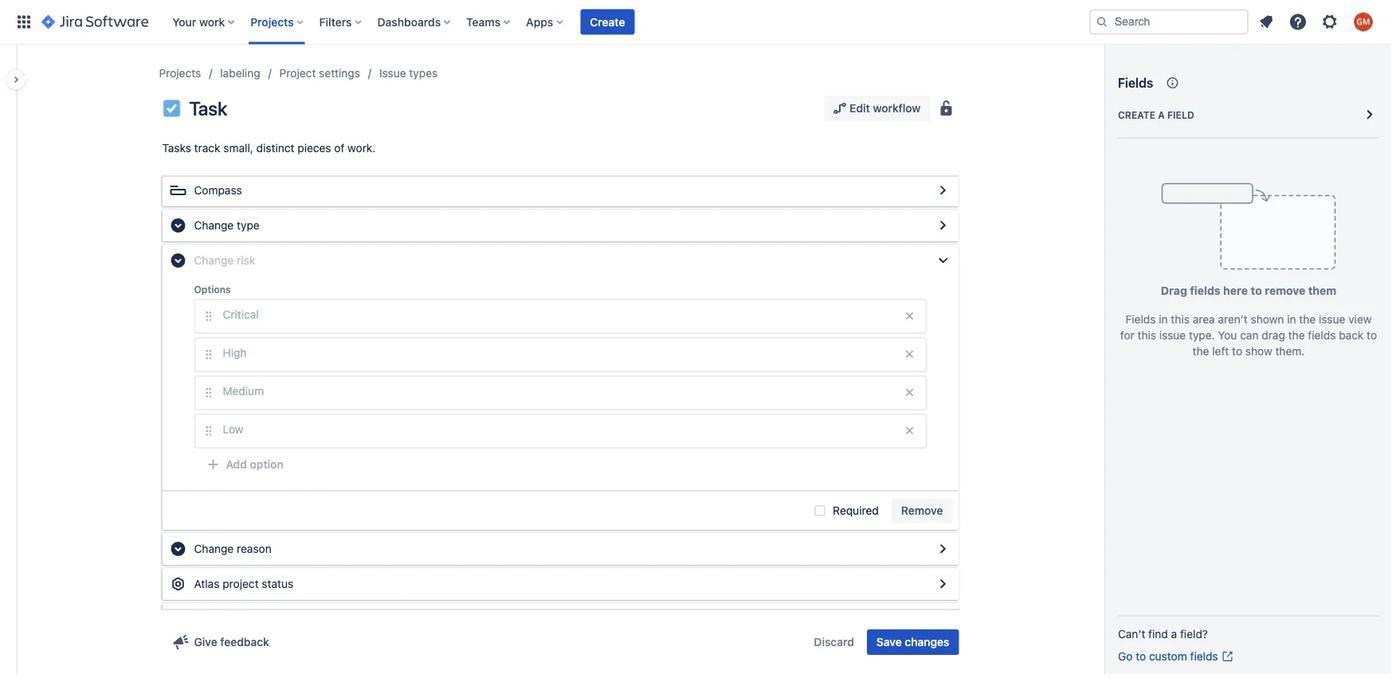 Task type: vqa. For each thing, say whether or not it's contained in the screenshot.
Option 4 field
yes



Task type: describe. For each thing, give the bounding box(es) containing it.
view
[[1349, 313, 1372, 326]]

save changes button
[[867, 630, 960, 655]]

drag
[[1262, 329, 1286, 342]]

work.
[[348, 142, 376, 155]]

atlas project status
[[194, 578, 294, 591]]

pieces
[[298, 142, 331, 155]]

tasks
[[162, 142, 191, 155]]

your profile and settings image
[[1355, 12, 1374, 31]]

search image
[[1096, 16, 1109, 28]]

open field configuration image for type
[[934, 216, 953, 235]]

field
[[1168, 109, 1195, 120]]

small,
[[223, 142, 253, 155]]

settings
[[319, 67, 360, 80]]

type
[[237, 219, 260, 232]]

give feedback
[[194, 636, 269, 649]]

can't find a field?
[[1119, 628, 1209, 641]]

1 in from the left
[[1159, 313, 1169, 326]]

apps
[[526, 15, 554, 28]]

compass
[[194, 184, 242, 197]]

change reason button
[[162, 533, 960, 565]]

primary element
[[10, 0, 1090, 44]]

projects link
[[159, 64, 201, 83]]

banner containing your work
[[0, 0, 1393, 45]]

track
[[194, 142, 220, 155]]

to right here
[[1251, 284, 1263, 297]]

feedback
[[220, 636, 269, 649]]

open field configuration image for reason
[[934, 540, 953, 559]]

them.
[[1276, 345, 1305, 358]]

left
[[1213, 345, 1230, 358]]

appswitcher icon image
[[14, 12, 33, 31]]

5 open field configuration image from the top
[[934, 610, 953, 629]]

0 vertical spatial issue
[[1319, 313, 1346, 326]]

required
[[833, 504, 879, 517]]

for
[[1121, 329, 1135, 342]]

fields for fields
[[1119, 75, 1154, 90]]

area
[[1193, 313, 1216, 326]]

aren't
[[1219, 313, 1248, 326]]

shown
[[1251, 313, 1285, 326]]

can
[[1241, 329, 1259, 342]]

labeling
[[220, 67, 260, 80]]

project settings
[[280, 67, 360, 80]]

drag
[[1161, 284, 1188, 297]]

distinct
[[256, 142, 295, 155]]

save changes
[[877, 636, 950, 649]]

edit
[[850, 102, 870, 115]]

project settings link
[[280, 64, 360, 83]]

go to custom fields link
[[1119, 649, 1235, 665]]

work
[[199, 15, 225, 28]]

open field configuration image for project
[[934, 575, 953, 594]]

1 horizontal spatial this
[[1172, 313, 1190, 326]]

1 horizontal spatial a
[[1172, 628, 1178, 641]]

create for create a field
[[1119, 109, 1156, 120]]

here
[[1224, 284, 1249, 297]]

change type button
[[162, 210, 960, 242]]

your work
[[172, 15, 225, 28]]

them
[[1309, 284, 1337, 297]]

issue types
[[379, 67, 438, 80]]

tasks track small, distinct pieces of work.
[[162, 142, 376, 155]]

project
[[223, 578, 259, 591]]

issue types link
[[379, 64, 438, 83]]

remove
[[1265, 284, 1306, 297]]

dashboards button
[[373, 9, 457, 35]]

custom
[[1150, 650, 1188, 663]]

Option 2 field
[[218, 339, 897, 368]]

remove
[[902, 504, 944, 517]]

compass button
[[162, 175, 960, 206]]

projects for projects dropdown button
[[251, 15, 294, 28]]

atlas
[[194, 578, 220, 591]]

task
[[189, 97, 227, 120]]

give
[[194, 636, 217, 649]]

can't
[[1119, 628, 1146, 641]]

2 in from the left
[[1288, 313, 1297, 326]]

to right 'go'
[[1136, 650, 1147, 663]]

fields in this area aren't shown in the issue view for this issue type. you can drag the fields back to the left to show them.
[[1121, 313, 1378, 358]]

help image
[[1289, 12, 1308, 31]]



Task type: locate. For each thing, give the bounding box(es) containing it.
0 horizontal spatial in
[[1159, 313, 1169, 326]]

projects button
[[246, 9, 310, 35]]

projects
[[251, 15, 294, 28], [159, 67, 201, 80]]

1 change from the top
[[194, 219, 234, 232]]

to down view at the right top of the page
[[1367, 329, 1378, 342]]

0 vertical spatial fields
[[1191, 284, 1221, 297]]

a left field
[[1159, 109, 1165, 120]]

go
[[1119, 650, 1133, 663]]

change up atlas
[[194, 543, 234, 556]]

in down drag
[[1159, 313, 1169, 326]]

fields left the back
[[1309, 329, 1337, 342]]

1 vertical spatial projects
[[159, 67, 201, 80]]

the down them
[[1300, 313, 1316, 326]]

change for change type
[[194, 219, 234, 232]]

1 vertical spatial change
[[194, 254, 234, 267]]

0 vertical spatial the
[[1300, 313, 1316, 326]]

back
[[1340, 329, 1364, 342]]

projects inside dropdown button
[[251, 15, 294, 28]]

open field configuration image inside compass button
[[934, 181, 953, 200]]

fields inside fields in this area aren't shown in the issue view for this issue type. you can drag the fields back to the left to show them.
[[1126, 313, 1156, 326]]

open field configuration image inside change type button
[[934, 216, 953, 235]]

projects up the "project"
[[251, 15, 294, 28]]

type.
[[1190, 329, 1216, 342]]

open field configuration image inside atlas project status button
[[934, 575, 953, 594]]

apps button
[[522, 9, 570, 35]]

change for change reason
[[194, 543, 234, 556]]

status
[[262, 578, 294, 591]]

0 horizontal spatial projects
[[159, 67, 201, 80]]

1 open field configuration image from the top
[[934, 181, 953, 200]]

1 vertical spatial create
[[1119, 109, 1156, 120]]

create
[[590, 15, 625, 28], [1119, 109, 1156, 120]]

1 vertical spatial issue
[[1160, 329, 1187, 342]]

create left field
[[1119, 109, 1156, 120]]

risk
[[237, 254, 255, 267]]

2 vertical spatial fields
[[1191, 650, 1219, 663]]

edit workflow button
[[824, 96, 931, 121]]

1 horizontal spatial projects
[[251, 15, 294, 28]]

0 horizontal spatial create
[[590, 15, 625, 28]]

your
[[172, 15, 196, 28]]

workflow
[[873, 102, 921, 115]]

filters
[[319, 15, 352, 28]]

change risk
[[194, 254, 255, 267]]

go to custom fields
[[1119, 650, 1219, 663]]

projects for "projects" link
[[159, 67, 201, 80]]

0 horizontal spatial issue
[[1160, 329, 1187, 342]]

change left type
[[194, 219, 234, 232]]

change type
[[194, 219, 260, 232]]

2 vertical spatial change
[[194, 543, 234, 556]]

labeling link
[[220, 64, 260, 83]]

3 open field configuration image from the top
[[934, 540, 953, 559]]

edit workflow
[[850, 102, 921, 115]]

change reason
[[194, 543, 272, 556]]

reason
[[237, 543, 272, 556]]

drag fields here to remove them
[[1161, 284, 1337, 297]]

1 horizontal spatial create
[[1119, 109, 1156, 120]]

2 change from the top
[[194, 254, 234, 267]]

3 change from the top
[[194, 543, 234, 556]]

fields up area at the top right of page
[[1191, 284, 1221, 297]]

the down type.
[[1193, 345, 1210, 358]]

Search field
[[1090, 9, 1249, 35]]

projects up issue type icon
[[159, 67, 201, 80]]

project
[[280, 67, 316, 80]]

change up options
[[194, 254, 234, 267]]

sidebar navigation image
[[0, 64, 35, 96]]

fields inside fields in this area aren't shown in the issue view for this issue type. you can drag the fields back to the left to show them.
[[1309, 329, 1337, 342]]

filters button
[[315, 9, 368, 35]]

find
[[1149, 628, 1169, 641]]

0 horizontal spatial a
[[1159, 109, 1165, 120]]

fields left more information about the fields "icon"
[[1119, 75, 1154, 90]]

create button
[[581, 9, 635, 35]]

a
[[1159, 109, 1165, 120], [1172, 628, 1178, 641]]

open field configuration image inside change reason button
[[934, 540, 953, 559]]

to
[[1251, 284, 1263, 297], [1367, 329, 1378, 342], [1233, 345, 1243, 358], [1136, 650, 1147, 663]]

this left area at the top right of page
[[1172, 313, 1190, 326]]

0 vertical spatial a
[[1159, 109, 1165, 120]]

this
[[1172, 313, 1190, 326], [1138, 329, 1157, 342]]

your work button
[[168, 9, 241, 35]]

banner
[[0, 0, 1393, 45]]

fields up for
[[1126, 313, 1156, 326]]

this right for
[[1138, 329, 1157, 342]]

to right left at the bottom right
[[1233, 345, 1243, 358]]

1 vertical spatial this
[[1138, 329, 1157, 342]]

of
[[334, 142, 345, 155]]

the
[[1300, 313, 1316, 326], [1289, 329, 1306, 342], [1193, 345, 1210, 358]]

remove button
[[892, 498, 953, 524]]

2 vertical spatial the
[[1193, 345, 1210, 358]]

issue
[[1319, 313, 1346, 326], [1160, 329, 1187, 342]]

this link will be opened in a new tab image
[[1222, 651, 1235, 663]]

0 vertical spatial change
[[194, 219, 234, 232]]

1 vertical spatial fields
[[1126, 313, 1156, 326]]

1 vertical spatial the
[[1289, 329, 1306, 342]]

issue
[[379, 67, 406, 80]]

teams button
[[462, 9, 517, 35]]

types
[[409, 67, 438, 80]]

show
[[1246, 345, 1273, 358]]

Option 3 field
[[218, 377, 897, 406]]

4 open field configuration image from the top
[[934, 575, 953, 594]]

you
[[1219, 329, 1238, 342]]

2 open field configuration image from the top
[[934, 216, 953, 235]]

Option 4 field
[[218, 415, 897, 444]]

the up them. at bottom
[[1289, 329, 1306, 342]]

notifications image
[[1257, 12, 1276, 31]]

0 vertical spatial create
[[590, 15, 625, 28]]

create inside create "button"
[[590, 15, 625, 28]]

in
[[1159, 313, 1169, 326], [1288, 313, 1297, 326]]

create a field
[[1119, 109, 1195, 120]]

fields left "this link will be opened in a new tab" 'icon'
[[1191, 650, 1219, 663]]

fields
[[1191, 284, 1221, 297], [1309, 329, 1337, 342], [1191, 650, 1219, 663]]

create for create
[[590, 15, 625, 28]]

options
[[194, 284, 231, 295]]

0 vertical spatial projects
[[251, 15, 294, 28]]

open field configuration image
[[934, 181, 953, 200], [934, 216, 953, 235], [934, 540, 953, 559], [934, 575, 953, 594], [934, 610, 953, 629]]

close field configuration image
[[934, 251, 953, 270]]

teams
[[467, 15, 501, 28]]

settings image
[[1321, 12, 1340, 31]]

a right find
[[1172, 628, 1178, 641]]

Option 1 field
[[218, 301, 897, 329]]

atlas project status button
[[162, 568, 960, 600]]

more information about the fields image
[[1163, 73, 1183, 92]]

create right "apps" popup button
[[590, 15, 625, 28]]

no restrictions image
[[937, 99, 956, 118]]

in right shown
[[1288, 313, 1297, 326]]

fields
[[1119, 75, 1154, 90], [1126, 313, 1156, 326]]

0 vertical spatial fields
[[1119, 75, 1154, 90]]

changes
[[905, 636, 950, 649]]

1 horizontal spatial in
[[1288, 313, 1297, 326]]

jira software image
[[41, 12, 148, 31], [41, 12, 148, 31]]

change for change risk
[[194, 254, 234, 267]]

1 vertical spatial a
[[1172, 628, 1178, 641]]

discard
[[814, 636, 855, 649]]

0 horizontal spatial this
[[1138, 329, 1157, 342]]

save
[[877, 636, 902, 649]]

issue type icon image
[[162, 99, 181, 118]]

fields for fields in this area aren't shown in the issue view for this issue type. you can drag the fields back to the left to show them.
[[1126, 313, 1156, 326]]

1 vertical spatial fields
[[1309, 329, 1337, 342]]

issue left type.
[[1160, 329, 1187, 342]]

discard button
[[805, 630, 864, 655]]

field?
[[1181, 628, 1209, 641]]

issue up the back
[[1319, 313, 1346, 326]]

dashboards
[[378, 15, 441, 28]]

give feedback button
[[162, 630, 279, 655]]

change
[[194, 219, 234, 232], [194, 254, 234, 267], [194, 543, 234, 556]]

0 vertical spatial this
[[1172, 313, 1190, 326]]

fields inside go to custom fields link
[[1191, 650, 1219, 663]]

1 horizontal spatial issue
[[1319, 313, 1346, 326]]



